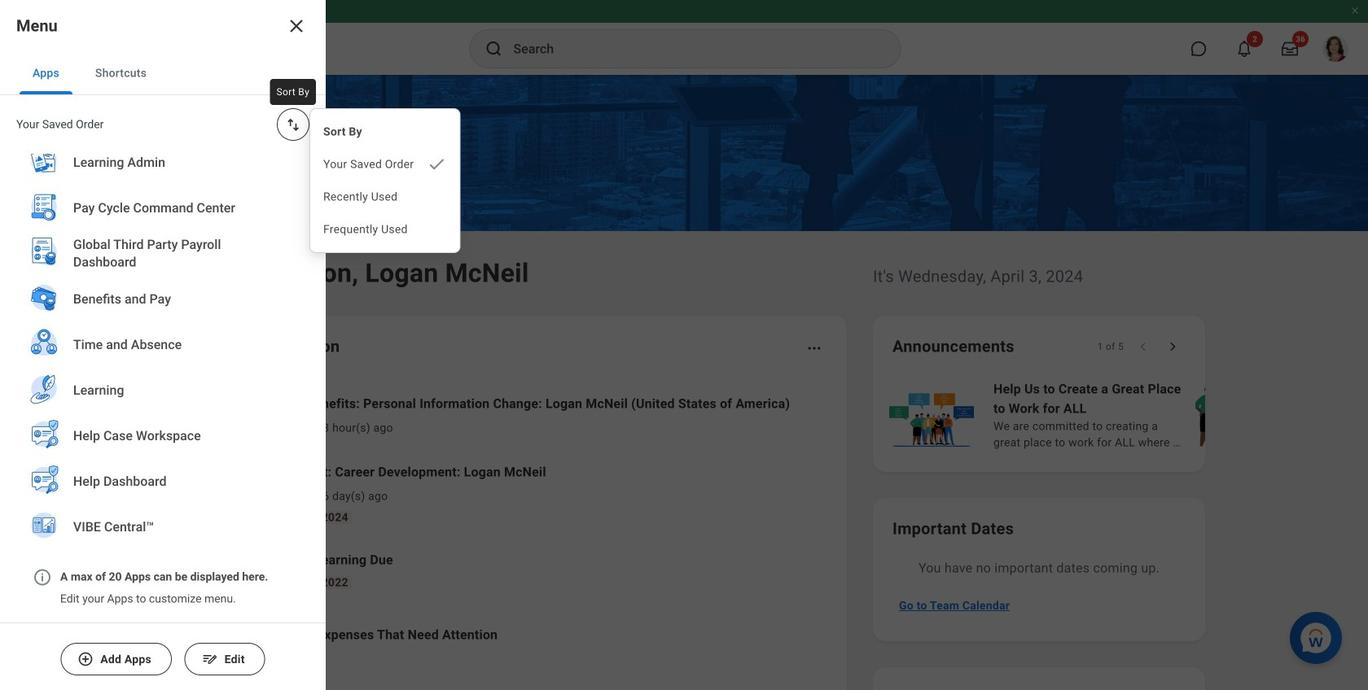 Task type: vqa. For each thing, say whether or not it's contained in the screenshot.
Referral Social Media Links
no



Task type: locate. For each thing, give the bounding box(es) containing it.
status
[[1098, 341, 1124, 354]]

global navigation dialog
[[0, 0, 326, 691]]

banner
[[0, 0, 1369, 75]]

chevron left small image
[[1136, 339, 1152, 355]]

notifications large image
[[1237, 41, 1253, 57]]

tab list
[[0, 52, 326, 95]]

menu
[[310, 116, 460, 246]]

check image
[[427, 155, 447, 174]]

list
[[0, 0, 326, 563], [886, 378, 1369, 453], [183, 381, 828, 668]]

menu item
[[310, 148, 460, 181]]

profile logan mcneil element
[[1313, 31, 1359, 67]]

search image
[[484, 39, 504, 59]]

book open image
[[206, 558, 231, 583]]

inbox large image
[[1282, 41, 1299, 57]]

main content
[[0, 75, 1369, 691]]



Task type: describe. For each thing, give the bounding box(es) containing it.
chevron right small image
[[1165, 339, 1181, 355]]

sort image
[[285, 117, 301, 133]]

x image
[[287, 16, 306, 36]]

plus circle image
[[78, 652, 94, 668]]

dashboard expenses image
[[206, 623, 231, 648]]

info image
[[33, 568, 52, 588]]

text edit image
[[202, 652, 218, 668]]

close environment banner image
[[1351, 6, 1361, 15]]



